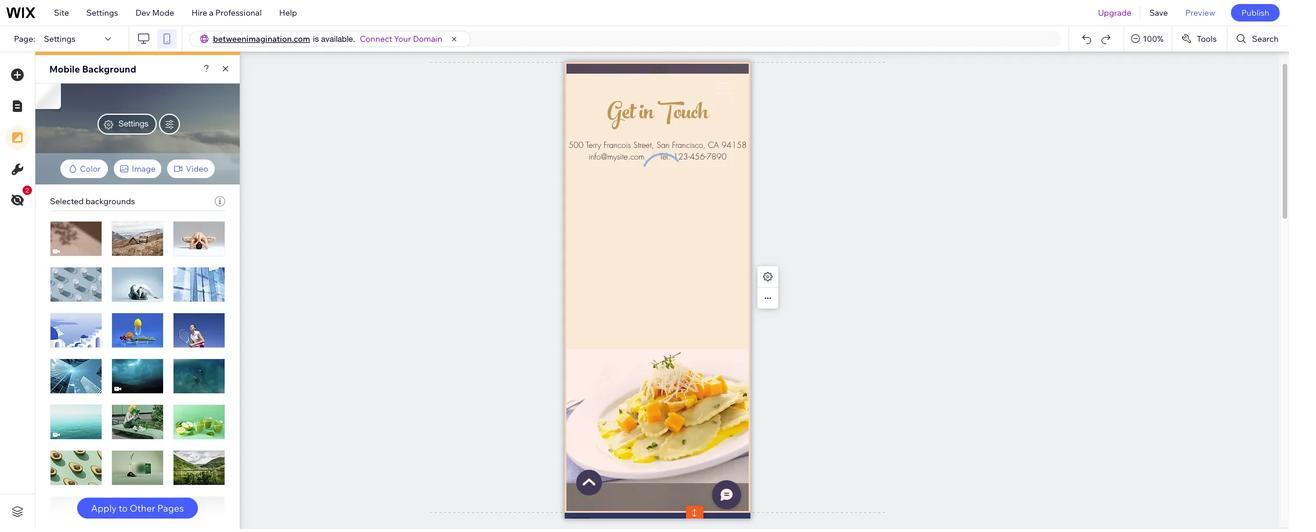 Task type: locate. For each thing, give the bounding box(es) containing it.
publish
[[1242, 8, 1270, 18]]

image
[[132, 164, 156, 174]]

selected
[[50, 196, 84, 207]]

settings down site
[[44, 34, 76, 44]]

save button
[[1141, 0, 1177, 26]]

dev mode
[[136, 8, 174, 18]]

color
[[80, 164, 101, 174]]

preview button
[[1177, 0, 1225, 26]]

settings up image
[[119, 119, 148, 128]]

mode
[[152, 8, 174, 18]]

backgrounds
[[86, 196, 135, 207]]

mobile
[[49, 63, 80, 75]]

1 horizontal spatial settings
[[86, 8, 118, 18]]

search button
[[1229, 26, 1290, 52]]

hire a professional
[[192, 8, 262, 18]]

settings left dev
[[86, 8, 118, 18]]

100%
[[1144, 34, 1164, 44]]

1 vertical spatial settings
[[44, 34, 76, 44]]

domain
[[413, 34, 443, 44]]

settings
[[86, 8, 118, 18], [44, 34, 76, 44], [119, 119, 148, 128]]

site
[[54, 8, 69, 18]]

background
[[82, 63, 136, 75]]

100% button
[[1125, 26, 1172, 52]]

tools button
[[1173, 26, 1228, 52]]

connect
[[360, 34, 392, 44]]

search
[[1253, 34, 1279, 44]]

2 button
[[5, 186, 32, 213]]

publish button
[[1232, 4, 1281, 21]]

2 vertical spatial settings
[[119, 119, 148, 128]]



Task type: vqa. For each thing, say whether or not it's contained in the screenshot.
Color
yes



Task type: describe. For each thing, give the bounding box(es) containing it.
2 horizontal spatial settings
[[119, 119, 148, 128]]

video
[[186, 164, 208, 174]]

pages
[[157, 503, 184, 515]]

a
[[209, 8, 214, 18]]

dev
[[136, 8, 150, 18]]

2
[[26, 187, 29, 194]]

upgrade
[[1099, 8, 1132, 18]]

save
[[1150, 8, 1169, 18]]

to
[[119, 503, 128, 515]]

apply to other pages button
[[77, 498, 198, 519]]

apply to other pages
[[91, 503, 184, 515]]

available.
[[321, 34, 355, 44]]

hire
[[192, 8, 207, 18]]

0 horizontal spatial settings
[[44, 34, 76, 44]]

selected backgrounds
[[50, 196, 135, 207]]

is
[[313, 34, 319, 44]]

your
[[394, 34, 411, 44]]

preview
[[1186, 8, 1216, 18]]

professional
[[215, 8, 262, 18]]

apply
[[91, 503, 117, 515]]

tools
[[1197, 34, 1217, 44]]

0 vertical spatial settings
[[86, 8, 118, 18]]

is available. connect your domain
[[313, 34, 443, 44]]

betweenimagination.com
[[213, 34, 310, 44]]

other
[[130, 503, 155, 515]]

mobile background
[[49, 63, 136, 75]]

help
[[279, 8, 297, 18]]



